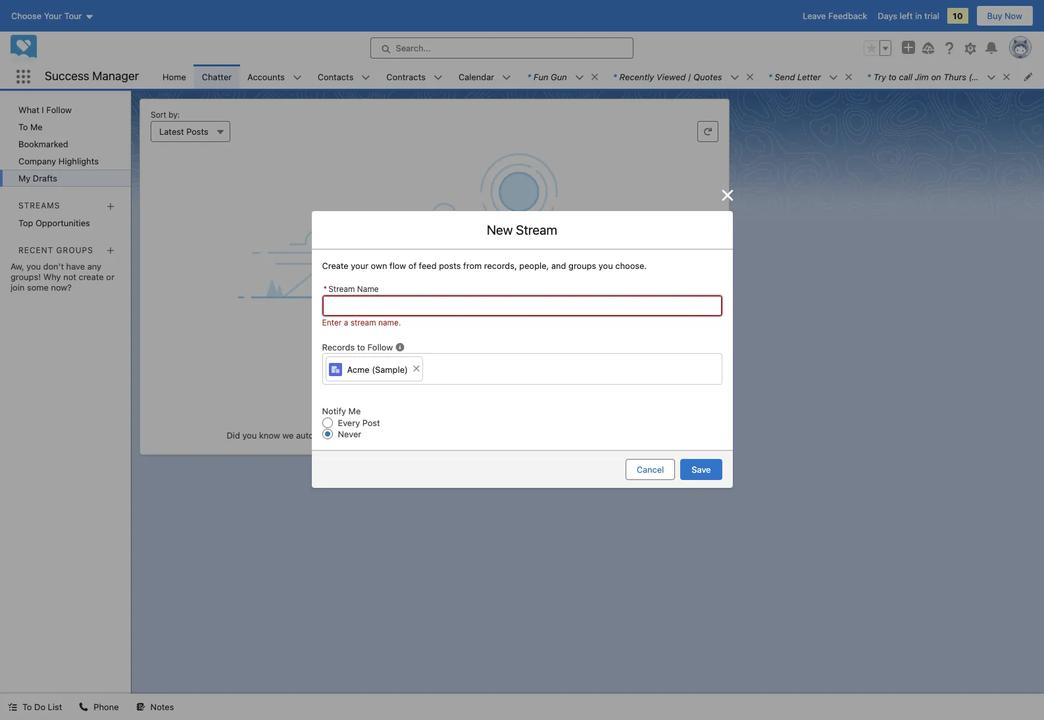 Task type: describe. For each thing, give the bounding box(es) containing it.
text default image for to do list
[[8, 703, 17, 712]]

own
[[371, 260, 387, 271]]

create
[[322, 260, 349, 271]]

* try to call jim on thurs (sample)
[[867, 71, 1005, 82]]

have
[[66, 261, 85, 272]]

auto-
[[296, 430, 318, 441]]

post
[[363, 418, 380, 428]]

every
[[338, 418, 360, 428]]

do
[[34, 702, 45, 713]]

records
[[322, 343, 355, 353]]

* for * fun gun
[[527, 71, 531, 82]]

did
[[227, 430, 240, 441]]

streams link
[[18, 201, 60, 211]]

drafts
[[338, 430, 362, 441]]

2 list item from the left
[[605, 65, 761, 89]]

people,
[[520, 260, 549, 271]]

contacts
[[318, 71, 354, 82]]

leave
[[803, 11, 826, 21]]

list
[[48, 702, 62, 713]]

leave feedback link
[[803, 11, 868, 21]]

(sample) inside list item
[[969, 71, 1005, 82]]

* for * send letter
[[769, 71, 773, 82]]

any
[[87, 261, 101, 272]]

* recently viewed | quotes
[[613, 71, 723, 82]]

save button
[[681, 460, 722, 481]]

contracts link
[[379, 65, 434, 89]]

contracts list item
[[379, 65, 451, 89]]

accounts
[[248, 71, 285, 82]]

why not create or join some now?
[[11, 272, 114, 293]]

acme (sample) link
[[325, 357, 423, 382]]

call
[[899, 71, 913, 82]]

in
[[916, 11, 923, 21]]

stream for new stream
[[516, 222, 558, 237]]

bookmarked
[[18, 139, 68, 149]]

save
[[692, 465, 711, 475]]

here
[[506, 430, 524, 441]]

opportunities
[[35, 218, 90, 228]]

choose.
[[616, 260, 647, 271]]

accounts link
[[240, 65, 293, 89]]

a
[[344, 318, 348, 328]]

buy
[[988, 11, 1003, 21]]

letter
[[798, 71, 821, 82]]

feedback
[[829, 11, 868, 21]]

calendar list item
[[451, 65, 519, 89]]

contracts
[[387, 71, 426, 82]]

* for * recently viewed | quotes
[[613, 71, 617, 82]]

stream
[[351, 318, 376, 328]]

share
[[543, 430, 565, 441]]

now?
[[51, 282, 72, 293]]

you're
[[591, 430, 616, 441]]

1 list item from the left
[[519, 65, 605, 89]]

1 horizontal spatial of
[[409, 260, 417, 271]]

trial
[[925, 11, 940, 21]]

by:
[[169, 110, 180, 120]]

groups!
[[11, 272, 41, 282]]

buy now
[[988, 11, 1023, 21]]

company highlights link
[[0, 153, 131, 170]]

send
[[775, 71, 795, 82]]

we
[[283, 430, 294, 441]]

me inside the what i follow to me bookmarked company highlights my drafts
[[30, 122, 43, 132]]

manager
[[92, 69, 139, 83]]

drafts
[[33, 173, 57, 184]]

every post
[[338, 418, 380, 428]]

notify me
[[322, 406, 361, 417]]

did you know we auto-save drafts of your posts? you can polish them here and share when you're ready. status
[[145, 375, 724, 441]]

i
[[42, 105, 44, 115]]

what i follow to me bookmarked company highlights my drafts
[[18, 105, 99, 184]]

buy now button
[[976, 5, 1034, 26]]

you for aw, you don't have any groups!
[[26, 261, 41, 272]]

chatter
[[202, 71, 232, 82]]

follow for to
[[368, 343, 393, 353]]

text default image for notes
[[136, 703, 145, 712]]

3 list item from the left
[[761, 65, 860, 89]]

text default image for send letter
[[844, 72, 854, 81]]

recent groups link
[[18, 245, 93, 255]]

1 vertical spatial me
[[349, 406, 361, 417]]

days left in trial
[[878, 11, 940, 21]]

and inside status
[[526, 430, 541, 441]]

sort by:
[[151, 110, 180, 120]]

enter
[[322, 318, 342, 328]]

them
[[483, 430, 503, 441]]

posts?
[[395, 430, 421, 441]]

name
[[357, 284, 379, 294]]



Task type: locate. For each thing, give the bounding box(es) containing it.
try
[[874, 71, 887, 82]]

highlights
[[58, 156, 99, 167]]

text default image for recently viewed | quotes
[[746, 72, 755, 81]]

0 vertical spatial your
[[351, 260, 369, 271]]

text default image left do
[[8, 703, 17, 712]]

1 vertical spatial and
[[526, 430, 541, 441]]

your left own
[[351, 260, 369, 271]]

calendar link
[[451, 65, 502, 89]]

contacts link
[[310, 65, 362, 89]]

0 vertical spatial to
[[18, 122, 28, 132]]

text default image left try
[[844, 72, 854, 81]]

join
[[11, 282, 25, 293]]

you right groups
[[599, 260, 613, 271]]

inverse image
[[720, 187, 736, 203]]

bookmarked link
[[0, 136, 131, 153]]

enter a stream name.
[[322, 318, 401, 328]]

1 horizontal spatial to
[[889, 71, 897, 82]]

aw, you don't have any groups!
[[11, 261, 101, 282]]

* stream name
[[324, 284, 379, 294]]

recent
[[18, 245, 53, 255]]

on
[[932, 71, 942, 82]]

or
[[106, 272, 114, 282]]

calendar
[[459, 71, 494, 82]]

list item
[[519, 65, 605, 89], [605, 65, 761, 89], [761, 65, 860, 89], [860, 65, 1018, 89]]

fun
[[534, 71, 549, 82]]

jim
[[915, 71, 929, 82]]

text default image right gun
[[590, 72, 599, 81]]

to up acme
[[357, 343, 365, 353]]

1 vertical spatial to
[[357, 343, 365, 353]]

(sample) right acme
[[372, 364, 408, 375]]

0 vertical spatial follow
[[46, 105, 72, 115]]

(sample)
[[969, 71, 1005, 82], [372, 364, 408, 375]]

me down i at the top of the page
[[30, 122, 43, 132]]

follow for i
[[46, 105, 72, 115]]

4 list item from the left
[[860, 65, 1018, 89]]

*
[[527, 71, 531, 82], [613, 71, 617, 82], [769, 71, 773, 82], [867, 71, 871, 82], [324, 284, 327, 294]]

to right try
[[889, 71, 897, 82]]

0 vertical spatial to
[[889, 71, 897, 82]]

1 vertical spatial (sample)
[[372, 364, 408, 375]]

new
[[487, 222, 513, 237]]

text default image left phone
[[79, 703, 88, 712]]

notes button
[[128, 694, 182, 721]]

0 vertical spatial stream
[[516, 222, 558, 237]]

0 horizontal spatial you
[[26, 261, 41, 272]]

home
[[163, 71, 186, 82]]

sort
[[151, 110, 166, 120]]

* left send
[[769, 71, 773, 82]]

text default image left send
[[746, 72, 755, 81]]

of inside status
[[364, 430, 372, 441]]

you inside aw, you don't have any groups!
[[26, 261, 41, 272]]

and right here
[[526, 430, 541, 441]]

list
[[155, 65, 1045, 89]]

0 horizontal spatial (sample)
[[372, 364, 408, 375]]

you
[[423, 430, 438, 441]]

your inside status
[[375, 430, 392, 441]]

search...
[[396, 43, 431, 53]]

of right flow
[[409, 260, 417, 271]]

cancel
[[637, 465, 664, 475]]

not
[[63, 272, 76, 282]]

* left recently
[[613, 71, 617, 82]]

1 horizontal spatial you
[[243, 430, 257, 441]]

you right did
[[243, 430, 257, 441]]

and
[[552, 260, 566, 271], [526, 430, 541, 441]]

0 horizontal spatial your
[[351, 260, 369, 271]]

0 horizontal spatial and
[[526, 430, 541, 441]]

text default image inside to do list button
[[8, 703, 17, 712]]

your
[[351, 260, 369, 271], [375, 430, 392, 441]]

to inside list item
[[889, 71, 897, 82]]

* left the fun
[[527, 71, 531, 82]]

1 horizontal spatial me
[[349, 406, 361, 417]]

flow
[[390, 260, 406, 271]]

and left groups
[[552, 260, 566, 271]]

leave feedback
[[803, 11, 868, 21]]

cancel button
[[626, 460, 676, 481]]

groups
[[569, 260, 597, 271]]

0 horizontal spatial follow
[[46, 105, 72, 115]]

why
[[43, 272, 61, 282]]

to
[[18, 122, 28, 132], [22, 702, 32, 713]]

0 vertical spatial of
[[409, 260, 417, 271]]

days
[[878, 11, 898, 21]]

feed
[[419, 260, 437, 271]]

accounts list item
[[240, 65, 310, 89]]

stream down create in the left of the page
[[329, 284, 355, 294]]

what i follow link
[[0, 101, 131, 118]]

to left do
[[22, 702, 32, 713]]

text default image
[[746, 72, 755, 81], [844, 72, 854, 81], [396, 343, 405, 352]]

text default image for phone
[[79, 703, 88, 712]]

to down what
[[18, 122, 28, 132]]

stream up people,
[[516, 222, 558, 237]]

0 vertical spatial me
[[30, 122, 43, 132]]

* down create in the left of the page
[[324, 284, 327, 294]]

notify
[[322, 406, 346, 417]]

acme (sample)
[[347, 364, 408, 375]]

None text field
[[322, 295, 722, 316]]

1 horizontal spatial and
[[552, 260, 566, 271]]

follow right i at the top of the page
[[46, 105, 72, 115]]

to me link
[[0, 118, 131, 136]]

recently
[[620, 71, 654, 82]]

1 horizontal spatial (sample)
[[969, 71, 1005, 82]]

1 horizontal spatial text default image
[[746, 72, 755, 81]]

0 horizontal spatial stream
[[329, 284, 355, 294]]

1 vertical spatial of
[[364, 430, 372, 441]]

1 vertical spatial your
[[375, 430, 392, 441]]

list containing home
[[155, 65, 1045, 89]]

text default image right thurs
[[1002, 72, 1012, 81]]

company
[[18, 156, 56, 167]]

text default image
[[590, 72, 599, 81], [1002, 72, 1012, 81], [8, 703, 17, 712], [79, 703, 88, 712], [136, 703, 145, 712]]

posts
[[439, 260, 461, 271]]

stream for * stream name
[[329, 284, 355, 294]]

1 vertical spatial follow
[[368, 343, 393, 353]]

0 horizontal spatial of
[[364, 430, 372, 441]]

name.
[[378, 318, 401, 328]]

0 horizontal spatial to
[[357, 343, 365, 353]]

follow inside the what i follow to me bookmarked company highlights my drafts
[[46, 105, 72, 115]]

to
[[889, 71, 897, 82], [357, 343, 365, 353]]

follow up acme (sample)
[[368, 343, 393, 353]]

records to follow
[[322, 343, 393, 353]]

aw,
[[11, 261, 24, 272]]

notes
[[150, 702, 174, 713]]

text default image down name.
[[396, 343, 405, 352]]

2 horizontal spatial you
[[599, 260, 613, 271]]

chatter link
[[194, 65, 240, 89]]

your down post
[[375, 430, 392, 441]]

0 vertical spatial (sample)
[[969, 71, 1005, 82]]

left
[[900, 11, 913, 21]]

can
[[440, 430, 455, 441]]

0 horizontal spatial text default image
[[396, 343, 405, 352]]

0 vertical spatial and
[[552, 260, 566, 271]]

to do list
[[22, 702, 62, 713]]

* left try
[[867, 71, 871, 82]]

1 vertical spatial stream
[[329, 284, 355, 294]]

did you know we auto-save drafts of your posts? you can polish them here and share when you're ready.
[[227, 430, 643, 441]]

text default image left notes
[[136, 703, 145, 712]]

1 horizontal spatial follow
[[368, 343, 393, 353]]

2 horizontal spatial text default image
[[844, 72, 854, 81]]

groups
[[56, 245, 93, 255]]

phone
[[94, 702, 119, 713]]

1 horizontal spatial your
[[375, 430, 392, 441]]

save
[[318, 430, 336, 441]]

* for * try to call jim on thurs (sample)
[[867, 71, 871, 82]]

* for * stream name
[[324, 284, 327, 294]]

of down post
[[364, 430, 372, 441]]

1 vertical spatial to
[[22, 702, 32, 713]]

recent groups
[[18, 245, 93, 255]]

quotes
[[694, 71, 723, 82]]

records,
[[484, 260, 517, 271]]

know
[[259, 430, 280, 441]]

1 horizontal spatial stream
[[516, 222, 558, 237]]

enter a stream name. alert
[[322, 318, 722, 328]]

contacts list item
[[310, 65, 379, 89]]

home link
[[155, 65, 194, 89]]

text default image inside phone button
[[79, 703, 88, 712]]

to inside the what i follow to me bookmarked company highlights my drafts
[[18, 122, 28, 132]]

you right aw,
[[26, 261, 41, 272]]

polish
[[457, 430, 481, 441]]

* send letter
[[769, 71, 821, 82]]

thurs
[[944, 71, 967, 82]]

* fun gun
[[527, 71, 567, 82]]

(sample) right thurs
[[969, 71, 1005, 82]]

to inside button
[[22, 702, 32, 713]]

top opportunities
[[18, 218, 90, 228]]

group
[[864, 40, 892, 56]]

you for did you know we auto-save drafts of your posts? you can polish them here and share when you're ready.
[[243, 430, 257, 441]]

top
[[18, 218, 33, 228]]

you inside status
[[243, 430, 257, 441]]

of
[[409, 260, 417, 271], [364, 430, 372, 441]]

0 horizontal spatial me
[[30, 122, 43, 132]]

text default image inside notes button
[[136, 703, 145, 712]]

follow
[[46, 105, 72, 115], [368, 343, 393, 353]]

me up every post
[[349, 406, 361, 417]]

top opportunities link
[[0, 214, 131, 231]]



Task type: vqa. For each thing, say whether or not it's contained in the screenshot.
Contract in the Contract Start Date 9/30/2023
no



